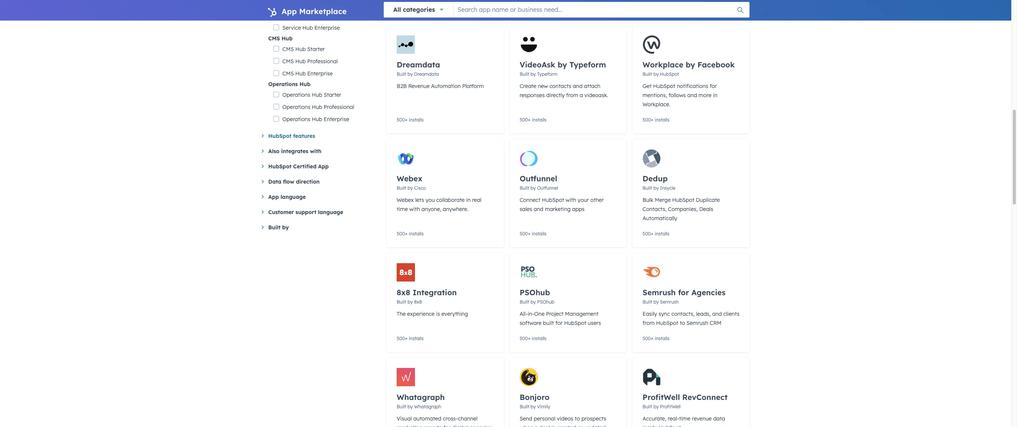 Task type: locate. For each thing, give the bounding box(es) containing it.
built inside whatagraph built by whatagraph
[[397, 404, 406, 410]]

by up revenue
[[408, 71, 413, 77]]

operations down the cms hub enterprise
[[268, 81, 298, 88]]

caret image inside "hubspot certified app" dropdown button
[[262, 165, 264, 168]]

1 horizontal spatial time
[[680, 416, 691, 422]]

and
[[573, 83, 583, 90], [688, 92, 697, 99], [534, 206, 544, 213], [712, 311, 722, 318]]

connect
[[520, 197, 541, 204]]

app
[[282, 6, 297, 16], [318, 163, 329, 170], [268, 194, 279, 201]]

built up send
[[520, 404, 529, 410]]

contacts,
[[672, 311, 695, 318]]

profitwell revconnect built by profitwell
[[643, 393, 728, 410]]

hub for operations hub enterprise
[[312, 116, 322, 123]]

by up the experience
[[408, 299, 413, 305]]

apps
[[572, 206, 585, 213]]

installs for dedup
[[655, 231, 670, 237]]

0 horizontal spatial to
[[575, 416, 580, 422]]

0 vertical spatial from
[[566, 92, 578, 99]]

0 horizontal spatial time
[[397, 206, 408, 213]]

2 horizontal spatial app
[[318, 163, 329, 170]]

bonjoro built by vimily
[[520, 393, 550, 410]]

service hub enterprise
[[283, 24, 340, 31]]

+ for dedup
[[651, 231, 654, 237]]

app for app language
[[268, 194, 279, 201]]

language down app language dropdown button
[[318, 209, 343, 216]]

0 vertical spatial professional
[[314, 12, 345, 19]]

1 vertical spatial typeform
[[537, 71, 558, 77]]

by up the connect
[[531, 185, 536, 191]]

time down webex built by cisco
[[397, 206, 408, 213]]

caret image inside the built by dropdown button
[[262, 226, 264, 229]]

from down easily
[[643, 320, 655, 327]]

agencies
[[692, 288, 726, 297]]

built up "the"
[[397, 299, 406, 305]]

with inside dropdown button
[[310, 148, 322, 155]]

by up accurate,
[[654, 404, 659, 410]]

marketing left apps
[[545, 206, 571, 213]]

language down data flow direction
[[281, 194, 306, 201]]

0 vertical spatial whatagraph
[[397, 393, 445, 402]]

1 vertical spatial with
[[566, 197, 576, 204]]

support
[[296, 209, 317, 216]]

with down hubspot features dropdown button
[[310, 148, 322, 155]]

built up bulk
[[643, 185, 652, 191]]

3 caret image from the top
[[262, 210, 264, 214]]

for down cross-
[[444, 425, 451, 427]]

hub up operations hub
[[295, 70, 306, 77]]

2 caret image from the top
[[262, 180, 264, 183]]

b2b
[[397, 83, 407, 90]]

1 vertical spatial caret image
[[262, 149, 264, 153]]

and down notifications
[[688, 92, 697, 99]]

hubspot inside all-in-one project management software built for hubspot users
[[564, 320, 587, 327]]

caret image inside app language dropdown button
[[262, 195, 264, 199]]

+ for semrush
[[651, 336, 654, 342]]

1 vertical spatial service
[[283, 12, 301, 19]]

0 vertical spatial to
[[680, 320, 685, 327]]

1 vertical spatial is
[[552, 425, 556, 427]]

in left real
[[466, 197, 471, 204]]

channel
[[458, 416, 478, 422]]

typeform
[[570, 60, 606, 69], [537, 71, 558, 77]]

0 vertical spatial a
[[580, 92, 583, 99]]

profitwell up real-
[[660, 404, 681, 410]]

hub for cms hub enterprise
[[295, 70, 306, 77]]

+ for webex
[[405, 231, 408, 237]]

a left deal
[[535, 425, 538, 427]]

2 horizontal spatial with
[[566, 197, 576, 204]]

built up the connect
[[520, 185, 529, 191]]

operations hub enterprise
[[283, 116, 349, 123]]

2 vertical spatial with
[[410, 206, 420, 213]]

with
[[310, 148, 322, 155], [566, 197, 576, 204], [410, 206, 420, 213]]

500
[[397, 3, 405, 9], [520, 3, 528, 9], [643, 3, 651, 9], [397, 117, 405, 123], [520, 117, 528, 123], [643, 117, 651, 123], [397, 231, 405, 237], [520, 231, 528, 237], [643, 231, 651, 237], [397, 336, 405, 342], [520, 336, 528, 342], [643, 336, 651, 342]]

with inside connect hubspot with your other sales and marketing apps
[[566, 197, 576, 204]]

service down service hub starter
[[283, 12, 301, 19]]

installs for videoask
[[532, 117, 547, 123]]

caret image inside customer support language "dropdown button"
[[262, 210, 264, 214]]

for up more
[[710, 83, 717, 90]]

caret image left hubspot features
[[262, 134, 264, 138]]

hubspot inside bulk merge hubspot duplicate contacts, companies, deals automatically
[[672, 197, 695, 204]]

hubspot inside dropdown button
[[268, 163, 292, 170]]

merge
[[655, 197, 671, 204]]

hub up operations hub enterprise
[[312, 104, 322, 111]]

hubspot up also
[[268, 133, 292, 140]]

+ for workplace
[[651, 117, 654, 123]]

cms for cms hub starter
[[283, 46, 294, 53]]

by left 'cisco'
[[408, 185, 413, 191]]

starter
[[314, 0, 332, 7], [307, 46, 325, 53], [324, 91, 341, 98]]

1 vertical spatial to
[[575, 416, 580, 422]]

hubspot down workplace
[[660, 71, 679, 77]]

webex for built
[[397, 174, 423, 183]]

built up easily
[[643, 299, 652, 305]]

starter for service hub starter
[[314, 0, 332, 7]]

built up b2b
[[397, 71, 406, 77]]

500 + installs for dedup
[[643, 231, 670, 237]]

0 vertical spatial caret image
[[262, 134, 264, 138]]

1 caret image from the top
[[262, 134, 264, 138]]

vimily
[[537, 404, 550, 410]]

service hub starter
[[283, 0, 332, 7]]

hubspot features
[[268, 133, 315, 140]]

for down the project
[[556, 320, 563, 327]]

hub down the operations hub professional
[[312, 116, 322, 123]]

by
[[558, 60, 567, 69], [686, 60, 695, 69], [408, 71, 413, 77], [531, 71, 536, 77], [654, 71, 659, 77], [408, 185, 413, 191], [531, 185, 536, 191], [654, 185, 659, 191], [282, 224, 289, 231], [408, 299, 413, 305], [531, 299, 536, 305], [654, 299, 659, 305], [408, 404, 413, 410], [531, 404, 536, 410], [654, 404, 659, 410]]

0 vertical spatial time
[[397, 206, 408, 213]]

enterprise for cms hub enterprise
[[307, 70, 333, 77]]

workplace.
[[643, 101, 671, 108]]

by up notifications
[[686, 60, 695, 69]]

4 caret image from the top
[[262, 226, 264, 229]]

visual
[[397, 416, 412, 422]]

2 service from the top
[[283, 12, 301, 19]]

2 vertical spatial service
[[283, 24, 301, 31]]

0 vertical spatial app
[[282, 6, 297, 16]]

0 vertical spatial starter
[[314, 0, 332, 7]]

professional for operations hub professional
[[324, 104, 354, 111]]

caret image left app language
[[262, 195, 264, 199]]

caret image inside hubspot features dropdown button
[[262, 134, 264, 138]]

create
[[520, 83, 537, 90]]

3 caret image from the top
[[262, 195, 264, 199]]

1 horizontal spatial in
[[713, 92, 718, 99]]

+ for 8x8
[[405, 336, 408, 342]]

updated.
[[585, 425, 607, 427]]

hubspot down the management at the right bottom of the page
[[564, 320, 587, 327]]

time left revenue
[[680, 416, 691, 422]]

1 horizontal spatial with
[[410, 206, 420, 213]]

service up service hub professional
[[283, 0, 301, 7]]

app up service hub enterprise
[[282, 6, 297, 16]]

2 caret image from the top
[[262, 149, 264, 153]]

all categories
[[393, 6, 435, 13]]

1 vertical spatial outfunnel
[[537, 185, 558, 191]]

by up in-
[[531, 299, 536, 305]]

1 horizontal spatial 8x8
[[414, 299, 422, 305]]

starter up service hub professional
[[314, 0, 332, 7]]

+
[[405, 3, 408, 9], [528, 3, 531, 9], [651, 3, 654, 9], [405, 117, 408, 123], [528, 117, 531, 123], [651, 117, 654, 123], [405, 231, 408, 237], [528, 231, 531, 237], [651, 231, 654, 237], [405, 336, 408, 342], [528, 336, 531, 342], [651, 336, 654, 342]]

with down "lets"
[[410, 206, 420, 213]]

for up "contacts,"
[[678, 288, 689, 297]]

2 webex from the top
[[397, 197, 414, 204]]

categories
[[403, 6, 435, 13]]

professional up operations hub enterprise
[[324, 104, 354, 111]]

hubspot up data
[[268, 163, 292, 170]]

1 horizontal spatial is
[[552, 425, 556, 427]]

hub up service hub professional
[[303, 0, 313, 7]]

hub up 'cms hub starter'
[[282, 35, 293, 42]]

by down dedup
[[654, 185, 659, 191]]

also integrates with button
[[262, 147, 375, 156]]

anywhere.
[[443, 206, 469, 213]]

and left 'attach'
[[573, 83, 583, 90]]

automatically
[[643, 215, 678, 222]]

webex inside webex built by cisco
[[397, 174, 423, 183]]

1 vertical spatial a
[[535, 425, 538, 427]]

b2b revenue automation platform
[[397, 83, 484, 90]]

app down also integrates with dropdown button
[[318, 163, 329, 170]]

built up create
[[520, 71, 529, 77]]

2 vertical spatial caret image
[[262, 195, 264, 199]]

2 vertical spatial professional
[[324, 104, 354, 111]]

hub for operations hub
[[300, 81, 311, 88]]

with for hubspot
[[566, 197, 576, 204]]

typeform up 'attach'
[[570, 60, 606, 69]]

to up or
[[575, 416, 580, 422]]

webex
[[397, 174, 423, 183], [397, 197, 414, 204]]

certified
[[293, 163, 317, 170]]

app inside dropdown button
[[268, 194, 279, 201]]

all categories button
[[384, 2, 453, 18]]

a inside "create new contacts and attach responses directly from a videoask."
[[580, 92, 583, 99]]

0 vertical spatial 8x8
[[397, 288, 410, 297]]

and up the crm
[[712, 311, 722, 318]]

1 vertical spatial profitwell
[[660, 404, 681, 410]]

1 caret image from the top
[[262, 165, 264, 168]]

0 vertical spatial marketing
[[545, 206, 571, 213]]

deals
[[699, 206, 714, 213]]

from down contacts
[[566, 92, 578, 99]]

semrush inside easily sync contacts, leads, and clients from hubspot to semrush crm
[[687, 320, 709, 327]]

500 for 8x8
[[397, 336, 405, 342]]

0 vertical spatial enterprise
[[314, 24, 340, 31]]

by inside psohub built by psohub
[[531, 299, 536, 305]]

caret image
[[262, 134, 264, 138], [262, 149, 264, 153], [262, 195, 264, 199]]

caret image inside also integrates with dropdown button
[[262, 149, 264, 153]]

+ for videoask
[[528, 117, 531, 123]]

0 horizontal spatial marketing
[[397, 425, 423, 427]]

0 vertical spatial profitwell
[[643, 393, 680, 402]]

service for service hub professional
[[283, 12, 301, 19]]

built inside webex built by cisco
[[397, 185, 406, 191]]

all-in-one project management software built for hubspot users
[[520, 311, 601, 327]]

1 vertical spatial marketing
[[397, 425, 423, 427]]

0 vertical spatial with
[[310, 148, 322, 155]]

professional up the cms hub enterprise
[[307, 58, 338, 65]]

1 horizontal spatial language
[[318, 209, 343, 216]]

psohub up in-
[[520, 288, 550, 297]]

from
[[566, 92, 578, 99], [643, 320, 655, 327]]

by inside the semrush for agencies built by semrush
[[654, 299, 659, 305]]

hubspot down outfunnel built by outfunnel
[[542, 197, 564, 204]]

0 horizontal spatial a
[[535, 425, 538, 427]]

0 horizontal spatial in
[[466, 197, 471, 204]]

1 vertical spatial from
[[643, 320, 655, 327]]

cms for cms hub enterprise
[[283, 70, 294, 77]]

to down "contacts,"
[[680, 320, 685, 327]]

operations down operations hub
[[283, 91, 310, 98]]

1 webex from the top
[[397, 174, 423, 183]]

hub for service hub professional
[[303, 12, 313, 19]]

in right more
[[713, 92, 718, 99]]

created
[[557, 425, 576, 427]]

is left everything on the bottom left of page
[[436, 311, 440, 318]]

in inside webex lets you collaborate in real time with anyone, anywhere.
[[466, 197, 471, 204]]

webex inside webex lets you collaborate in real time with anyone, anywhere.
[[397, 197, 414, 204]]

management
[[565, 311, 599, 318]]

+ for psohub
[[528, 336, 531, 342]]

professional up service hub enterprise
[[314, 12, 345, 19]]

insycle
[[660, 185, 676, 191]]

personal
[[534, 416, 556, 422]]

hub down service hub starter
[[303, 12, 313, 19]]

1 service from the top
[[283, 0, 301, 7]]

language
[[281, 194, 306, 201], [318, 209, 343, 216]]

time
[[397, 206, 408, 213], [680, 416, 691, 422]]

1 vertical spatial semrush
[[660, 299, 679, 305]]

for inside all-in-one project management software built for hubspot users
[[556, 320, 563, 327]]

data flow direction
[[268, 178, 320, 185]]

hubspot
[[660, 71, 679, 77], [653, 83, 676, 90], [268, 133, 292, 140], [268, 163, 292, 170], [542, 197, 564, 204], [672, 197, 695, 204], [564, 320, 587, 327], [656, 320, 679, 327], [659, 425, 681, 427]]

by inside 8x8 integration built by 8x8
[[408, 299, 413, 305]]

built up "visual"
[[397, 404, 406, 410]]

cms hub professional
[[283, 58, 338, 65]]

enterprise down the operations hub professional
[[324, 116, 349, 123]]

psohub built by psohub
[[520, 288, 555, 305]]

caret image for hubspot features
[[262, 134, 264, 138]]

caret image for built by
[[262, 226, 264, 229]]

workplace
[[643, 60, 684, 69]]

operations for operations hub
[[268, 81, 298, 88]]

operations for operations hub enterprise
[[283, 116, 310, 123]]

professional for service hub professional
[[314, 12, 345, 19]]

0 vertical spatial webex
[[397, 174, 423, 183]]

in inside get hubspot notifications for mentions, follows and more in workplace.
[[713, 92, 718, 99]]

installs
[[409, 3, 424, 9], [532, 3, 547, 9], [655, 3, 670, 9], [409, 117, 424, 123], [532, 117, 547, 123], [655, 117, 670, 123], [409, 231, 424, 237], [532, 231, 547, 237], [655, 231, 670, 237], [409, 336, 424, 342], [532, 336, 547, 342], [655, 336, 670, 342]]

enterprise down cms hub professional
[[307, 70, 333, 77]]

experience
[[407, 311, 435, 318]]

1 vertical spatial time
[[680, 416, 691, 422]]

operations hub starter
[[283, 91, 341, 98]]

built by
[[268, 224, 289, 231]]

by up easily
[[654, 299, 659, 305]]

webex left "lets"
[[397, 197, 414, 204]]

2 vertical spatial app
[[268, 194, 279, 201]]

0 vertical spatial typeform
[[570, 60, 606, 69]]

1 vertical spatial whatagraph
[[414, 404, 441, 410]]

for inside visual automated cross-channel marketing reports for digital agencies.
[[444, 425, 451, 427]]

is right deal
[[552, 425, 556, 427]]

in
[[713, 92, 718, 99], [466, 197, 471, 204]]

hub for operations hub professional
[[312, 104, 322, 111]]

cms
[[268, 35, 280, 42], [283, 46, 294, 53], [283, 58, 294, 65], [283, 70, 294, 77]]

automated
[[414, 416, 442, 422]]

other
[[591, 197, 604, 204]]

hub down service hub professional
[[303, 24, 313, 31]]

1 vertical spatial in
[[466, 197, 471, 204]]

contacts,
[[643, 206, 667, 213]]

time inside webex lets you collaborate in real time with anyone, anywhere.
[[397, 206, 408, 213]]

0 horizontal spatial from
[[566, 92, 578, 99]]

deal
[[539, 425, 550, 427]]

direction
[[296, 178, 320, 185]]

for
[[710, 83, 717, 90], [678, 288, 689, 297], [556, 320, 563, 327], [444, 425, 451, 427]]

0 horizontal spatial typeform
[[537, 71, 558, 77]]

get
[[643, 83, 652, 90]]

data flow direction button
[[262, 177, 375, 186]]

flow
[[283, 178, 294, 185]]

starter up the operations hub professional
[[324, 91, 341, 98]]

by down bonjoro
[[531, 404, 536, 410]]

webex up 'cisco'
[[397, 174, 423, 183]]

1 vertical spatial professional
[[307, 58, 338, 65]]

operations for operations hub starter
[[283, 91, 310, 98]]

caret image for hubspot certified app
[[262, 165, 264, 168]]

dreamdata inside dreamdata built by dreamdata
[[414, 71, 439, 77]]

2 vertical spatial enterprise
[[324, 116, 349, 123]]

data
[[714, 416, 725, 422]]

by inside bonjoro built by vimily
[[531, 404, 536, 410]]

whatagraph built by whatagraph
[[397, 393, 445, 410]]

to inside send personal videos to prospects when a deal is created or updated.
[[575, 416, 580, 422]]

with up apps
[[566, 197, 576, 204]]

hub up cms hub professional
[[295, 46, 306, 53]]

built down customer
[[268, 224, 281, 231]]

typeform up new
[[537, 71, 558, 77]]

built inside bonjoro built by vimily
[[520, 404, 529, 410]]

caret image
[[262, 165, 264, 168], [262, 180, 264, 183], [262, 210, 264, 214], [262, 226, 264, 229]]

psohub
[[520, 288, 550, 297], [537, 299, 555, 305]]

1 horizontal spatial to
[[680, 320, 685, 327]]

psohub up one
[[537, 299, 555, 305]]

8x8 up the experience
[[414, 299, 422, 305]]

1 vertical spatial enterprise
[[307, 70, 333, 77]]

caret image for app language
[[262, 195, 264, 199]]

by up "visual"
[[408, 404, 413, 410]]

caret image inside data flow direction dropdown button
[[262, 180, 264, 183]]

marketing
[[545, 206, 571, 213], [397, 425, 423, 427]]

1 vertical spatial language
[[318, 209, 343, 216]]

hubspot up companies,
[[672, 197, 695, 204]]

1 vertical spatial app
[[318, 163, 329, 170]]

and inside get hubspot notifications for mentions, follows and more in workplace.
[[688, 92, 697, 99]]

operations up hubspot features
[[283, 116, 310, 123]]

built up get at top right
[[643, 71, 652, 77]]

duplicate
[[696, 197, 720, 204]]

semrush for agencies built by semrush
[[643, 288, 726, 305]]

500 for semrush
[[643, 336, 651, 342]]

8x8 up "the"
[[397, 288, 410, 297]]

0 vertical spatial in
[[713, 92, 718, 99]]

built up all-
[[520, 299, 529, 305]]

1 horizontal spatial a
[[580, 92, 583, 99]]

2 vertical spatial starter
[[324, 91, 341, 98]]

project
[[546, 311, 564, 318]]

hubspot inside connect hubspot with your other sales and marketing apps
[[542, 197, 564, 204]]

language inside dropdown button
[[281, 194, 306, 201]]

the experience is everything
[[397, 311, 468, 318]]

0 vertical spatial language
[[281, 194, 306, 201]]

also
[[268, 148, 280, 155]]

service up cms hub
[[283, 24, 301, 31]]

revconnect
[[683, 393, 728, 402]]

hubspot down sync
[[656, 320, 679, 327]]

1 vertical spatial webex
[[397, 197, 414, 204]]

0 vertical spatial semrush
[[643, 288, 676, 297]]

and inside connect hubspot with your other sales and marketing apps
[[534, 206, 544, 213]]

built up accurate,
[[643, 404, 652, 410]]

1 horizontal spatial marketing
[[545, 206, 571, 213]]

videos
[[557, 416, 574, 422]]

0 horizontal spatial with
[[310, 148, 322, 155]]

0 horizontal spatial app
[[268, 194, 279, 201]]

1 vertical spatial starter
[[307, 46, 325, 53]]

hub up the operations hub professional
[[312, 91, 322, 98]]

0 horizontal spatial language
[[281, 194, 306, 201]]

1 horizontal spatial from
[[643, 320, 655, 327]]

500 + installs for psohub
[[520, 336, 547, 342]]

1 vertical spatial 8x8
[[414, 299, 422, 305]]

built left 'cisco'
[[397, 185, 406, 191]]

1 vertical spatial dreamdata
[[414, 71, 439, 77]]

0 vertical spatial is
[[436, 311, 440, 318]]

leads,
[[696, 311, 711, 318]]

0 vertical spatial service
[[283, 0, 301, 7]]

app language
[[268, 194, 306, 201]]

software
[[520, 320, 542, 327]]

hub down the cms hub enterprise
[[300, 81, 311, 88]]

starter up cms hub professional
[[307, 46, 325, 53]]

compatible hubspot plans group
[[268, 0, 375, 125]]

installs for psohub
[[532, 336, 547, 342]]

inside
[[643, 425, 658, 427]]

500 + installs for dreamdata
[[397, 117, 424, 123]]

and down the connect
[[534, 206, 544, 213]]

3 service from the top
[[283, 24, 301, 31]]

service for service hub starter
[[283, 0, 301, 7]]

follows
[[669, 92, 686, 99]]

profitwell up accurate,
[[643, 393, 680, 402]]

professional for cms hub professional
[[307, 58, 338, 65]]

automation
[[431, 83, 461, 90]]

a left the videoask.
[[580, 92, 583, 99]]

1 vertical spatial psohub
[[537, 299, 555, 305]]

2 vertical spatial semrush
[[687, 320, 709, 327]]

hubspot inside accurate, real-time revenue data inside hubspot
[[659, 425, 681, 427]]

professional
[[314, 12, 345, 19], [307, 58, 338, 65], [324, 104, 354, 111]]

semrush
[[643, 288, 676, 297], [660, 299, 679, 305], [687, 320, 709, 327]]

1 horizontal spatial app
[[282, 6, 297, 16]]

from inside easily sync contacts, leads, and clients from hubspot to semrush crm
[[643, 320, 655, 327]]

hubspot down real-
[[659, 425, 681, 427]]

enterprise down marketplace
[[314, 24, 340, 31]]



Task type: vqa. For each thing, say whether or not it's contained in the screenshot.


Task type: describe. For each thing, give the bounding box(es) containing it.
send
[[520, 416, 532, 422]]

videoask.
[[585, 92, 608, 99]]

or
[[578, 425, 583, 427]]

digital
[[452, 425, 468, 427]]

hub for cms hub professional
[[295, 58, 306, 65]]

installs for outfunnel
[[532, 231, 547, 237]]

bulk merge hubspot duplicate contacts, companies, deals automatically
[[643, 197, 720, 222]]

built inside profitwell revconnect built by profitwell
[[643, 404, 652, 410]]

dreamdata built by dreamdata
[[397, 60, 440, 77]]

marketing inside visual automated cross-channel marketing reports for digital agencies.
[[397, 425, 423, 427]]

enterprise for service hub enterprise
[[314, 24, 340, 31]]

installs for workplace
[[655, 117, 670, 123]]

built inside the semrush for agencies built by semrush
[[643, 299, 652, 305]]

cross-
[[443, 416, 458, 422]]

webex lets you collaborate in real time with anyone, anywhere.
[[397, 197, 482, 213]]

from inside "create new contacts and attach responses directly from a videoask."
[[566, 92, 578, 99]]

the
[[397, 311, 406, 318]]

integration
[[413, 288, 457, 297]]

built inside dreamdata built by dreamdata
[[397, 71, 406, 77]]

500 + installs for webex
[[397, 231, 424, 237]]

by up contacts
[[558, 60, 567, 69]]

built
[[543, 320, 554, 327]]

anyone,
[[422, 206, 441, 213]]

one
[[535, 311, 545, 318]]

caret image for also integrates with
[[262, 149, 264, 153]]

dedup
[[643, 174, 668, 183]]

data
[[268, 178, 281, 185]]

0 horizontal spatial is
[[436, 311, 440, 318]]

connect hubspot with your other sales and marketing apps
[[520, 197, 604, 213]]

all-
[[520, 311, 528, 318]]

Search app name or business need... search field
[[454, 2, 750, 17]]

service hub professional
[[283, 12, 345, 19]]

500 + installs for workplace
[[643, 117, 670, 123]]

500 + installs for videoask
[[520, 117, 547, 123]]

visual automated cross-channel marketing reports for digital agencies.
[[397, 416, 493, 427]]

webex for lets
[[397, 197, 414, 204]]

notifications
[[677, 83, 709, 90]]

hub for cms hub
[[282, 35, 293, 42]]

1 horizontal spatial typeform
[[570, 60, 606, 69]]

enterprise for operations hub enterprise
[[324, 116, 349, 123]]

workplace by facebook built by hubspot
[[643, 60, 735, 77]]

outfunnel built by outfunnel
[[520, 174, 558, 191]]

hubspot inside workplace by facebook built by hubspot
[[660, 71, 679, 77]]

by inside dropdown button
[[282, 224, 289, 231]]

directly
[[547, 92, 565, 99]]

cms for cms hub professional
[[283, 58, 294, 65]]

hub for service hub enterprise
[[303, 24, 313, 31]]

attach
[[584, 83, 601, 90]]

facebook
[[698, 60, 735, 69]]

with inside webex lets you collaborate in real time with anyone, anywhere.
[[410, 206, 420, 213]]

by inside profitwell revconnect built by profitwell
[[654, 404, 659, 410]]

500 for dedup
[[643, 231, 651, 237]]

built inside dropdown button
[[268, 224, 281, 231]]

hubspot inside dropdown button
[[268, 133, 292, 140]]

and inside easily sync contacts, leads, and clients from hubspot to semrush crm
[[712, 311, 722, 318]]

revenue
[[692, 416, 712, 422]]

starter for cms hub starter
[[307, 46, 325, 53]]

500 for outfunnel
[[520, 231, 528, 237]]

built inside dedup built by insycle
[[643, 185, 652, 191]]

in-
[[528, 311, 535, 318]]

for inside the semrush for agencies built by semrush
[[678, 288, 689, 297]]

agencies.
[[470, 425, 493, 427]]

for inside get hubspot notifications for mentions, follows and more in workplace.
[[710, 83, 717, 90]]

500 for psohub
[[520, 336, 528, 342]]

0 vertical spatial outfunnel
[[520, 174, 558, 183]]

sync
[[659, 311, 670, 318]]

built inside 8x8 integration built by 8x8
[[397, 299, 406, 305]]

accurate,
[[643, 416, 667, 422]]

create new contacts and attach responses directly from a videoask.
[[520, 83, 608, 99]]

0 vertical spatial dreamdata
[[397, 60, 440, 69]]

platform
[[462, 83, 484, 90]]

500 for webex
[[397, 231, 405, 237]]

caret image for data flow direction
[[262, 180, 264, 183]]

crm
[[710, 320, 722, 327]]

hub for operations hub starter
[[312, 91, 322, 98]]

collaborate
[[436, 197, 465, 204]]

installs for 8x8
[[409, 336, 424, 342]]

customer support language button
[[262, 208, 375, 217]]

by inside dreamdata built by dreamdata
[[408, 71, 413, 77]]

by down workplace
[[654, 71, 659, 77]]

cms for cms hub
[[268, 35, 280, 42]]

app marketplace
[[282, 6, 347, 16]]

mentions,
[[643, 92, 667, 99]]

built inside psohub built by psohub
[[520, 299, 529, 305]]

hubspot certified app
[[268, 163, 329, 170]]

a inside send personal videos to prospects when a deal is created or updated.
[[535, 425, 538, 427]]

500 for dreamdata
[[397, 117, 405, 123]]

app for app marketplace
[[282, 6, 297, 16]]

installs for dreamdata
[[409, 117, 424, 123]]

500 + installs for outfunnel
[[520, 231, 547, 237]]

service for service hub enterprise
[[283, 24, 301, 31]]

by inside whatagraph built by whatagraph
[[408, 404, 413, 410]]

app inside dropdown button
[[318, 163, 329, 170]]

bulk
[[643, 197, 654, 204]]

500 for videoask
[[520, 117, 528, 123]]

your
[[578, 197, 589, 204]]

integrates
[[281, 148, 308, 155]]

500 + installs for 8x8
[[397, 336, 424, 342]]

installs for webex
[[409, 231, 424, 237]]

hubspot inside get hubspot notifications for mentions, follows and more in workplace.
[[653, 83, 676, 90]]

marketing inside connect hubspot with your other sales and marketing apps
[[545, 206, 571, 213]]

starter for operations hub starter
[[324, 91, 341, 98]]

hub for service hub starter
[[303, 0, 313, 7]]

hubspot features button
[[262, 132, 375, 141]]

is inside send personal videos to prospects when a deal is created or updated.
[[552, 425, 556, 427]]

500 for workplace
[[643, 117, 651, 123]]

real-
[[668, 416, 680, 422]]

by inside webex built by cisco
[[408, 185, 413, 191]]

videoask
[[520, 60, 556, 69]]

easily sync contacts, leads, and clients from hubspot to semrush crm
[[643, 311, 740, 327]]

hub for cms hub starter
[[295, 46, 306, 53]]

8x8 integration built by 8x8
[[397, 288, 457, 305]]

dedup built by insycle
[[643, 174, 676, 191]]

+ for dreamdata
[[405, 117, 408, 123]]

0 vertical spatial psohub
[[520, 288, 550, 297]]

built inside workplace by facebook built by hubspot
[[643, 71, 652, 77]]

by down videoask at the top
[[531, 71, 536, 77]]

features
[[293, 133, 315, 140]]

revenue
[[408, 83, 430, 90]]

operations for operations hub professional
[[283, 104, 310, 111]]

+ for outfunnel
[[528, 231, 531, 237]]

hubspot inside easily sync contacts, leads, and clients from hubspot to semrush crm
[[656, 320, 679, 327]]

and inside "create new contacts and attach responses directly from a videoask."
[[573, 83, 583, 90]]

built inside outfunnel built by outfunnel
[[520, 185, 529, 191]]

all
[[393, 6, 401, 13]]

clients
[[724, 311, 740, 318]]

cms hub enterprise
[[283, 70, 333, 77]]

installs for semrush
[[655, 336, 670, 342]]

by inside outfunnel built by outfunnel
[[531, 185, 536, 191]]

marketplace
[[299, 6, 347, 16]]

everything
[[442, 311, 468, 318]]

operations hub
[[268, 81, 311, 88]]

0 horizontal spatial 8x8
[[397, 288, 410, 297]]

with for integrates
[[310, 148, 322, 155]]

prospects
[[582, 416, 606, 422]]

operations hub professional
[[283, 104, 354, 111]]

also integrates with
[[268, 148, 322, 155]]

caret image for customer support language
[[262, 210, 264, 214]]

hubspot certified app button
[[262, 162, 375, 171]]

webex built by cisco
[[397, 174, 426, 191]]

500 + installs for semrush
[[643, 336, 670, 342]]

time inside accurate, real-time revenue data inside hubspot
[[680, 416, 691, 422]]

whatagraph inside whatagraph built by whatagraph
[[414, 404, 441, 410]]

customer
[[268, 209, 294, 216]]

language inside "dropdown button"
[[318, 209, 343, 216]]

you
[[426, 197, 435, 204]]

to inside easily sync contacts, leads, and clients from hubspot to semrush crm
[[680, 320, 685, 327]]

by inside dedup built by insycle
[[654, 185, 659, 191]]

built inside videoask by typeform built by typeform
[[520, 71, 529, 77]]

videoask by typeform built by typeform
[[520, 60, 606, 77]]



